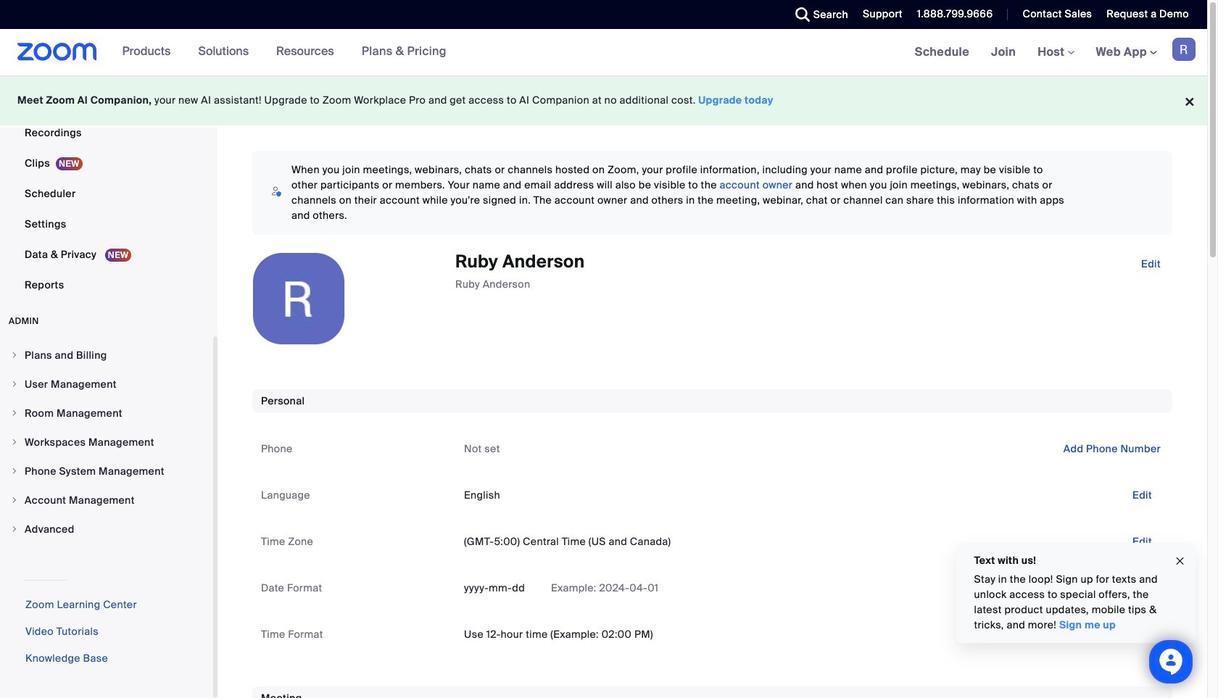 Task type: vqa. For each thing, say whether or not it's contained in the screenshot.
Card for template Show and Tell with a Twist element Star this whiteboard image
no



Task type: locate. For each thing, give the bounding box(es) containing it.
2 right image from the top
[[10, 496, 19, 505]]

close image
[[1175, 553, 1186, 569]]

right image
[[10, 467, 19, 476], [10, 496, 19, 505], [10, 525, 19, 534]]

2 vertical spatial right image
[[10, 525, 19, 534]]

footer
[[0, 75, 1207, 125]]

0 vertical spatial right image
[[10, 467, 19, 476]]

banner
[[0, 29, 1207, 76]]

1 right image from the top
[[10, 467, 19, 476]]

1 right image from the top
[[10, 351, 19, 360]]

profile picture image
[[1172, 38, 1196, 61]]

4 menu item from the top
[[0, 428, 213, 456]]

3 right image from the top
[[10, 525, 19, 534]]

4 right image from the top
[[10, 438, 19, 447]]

right image
[[10, 351, 19, 360], [10, 380, 19, 389], [10, 409, 19, 418], [10, 438, 19, 447]]

zoom logo image
[[17, 43, 97, 61]]

menu item
[[0, 341, 213, 369], [0, 370, 213, 398], [0, 399, 213, 427], [0, 428, 213, 456], [0, 457, 213, 485], [0, 486, 213, 514], [0, 515, 213, 543]]

1 menu item from the top
[[0, 341, 213, 369]]

2 menu item from the top
[[0, 370, 213, 398]]

6 menu item from the top
[[0, 486, 213, 514]]

meetings navigation
[[904, 29, 1207, 76]]

5 menu item from the top
[[0, 457, 213, 485]]

1 vertical spatial right image
[[10, 496, 19, 505]]



Task type: describe. For each thing, give the bounding box(es) containing it.
2 right image from the top
[[10, 380, 19, 389]]

personal menu menu
[[0, 0, 213, 301]]

edit user photo image
[[287, 292, 310, 305]]

admin menu menu
[[0, 341, 213, 544]]

7 menu item from the top
[[0, 515, 213, 543]]

user photo image
[[253, 253, 344, 344]]

3 right image from the top
[[10, 409, 19, 418]]

product information navigation
[[111, 29, 457, 75]]

3 menu item from the top
[[0, 399, 213, 427]]



